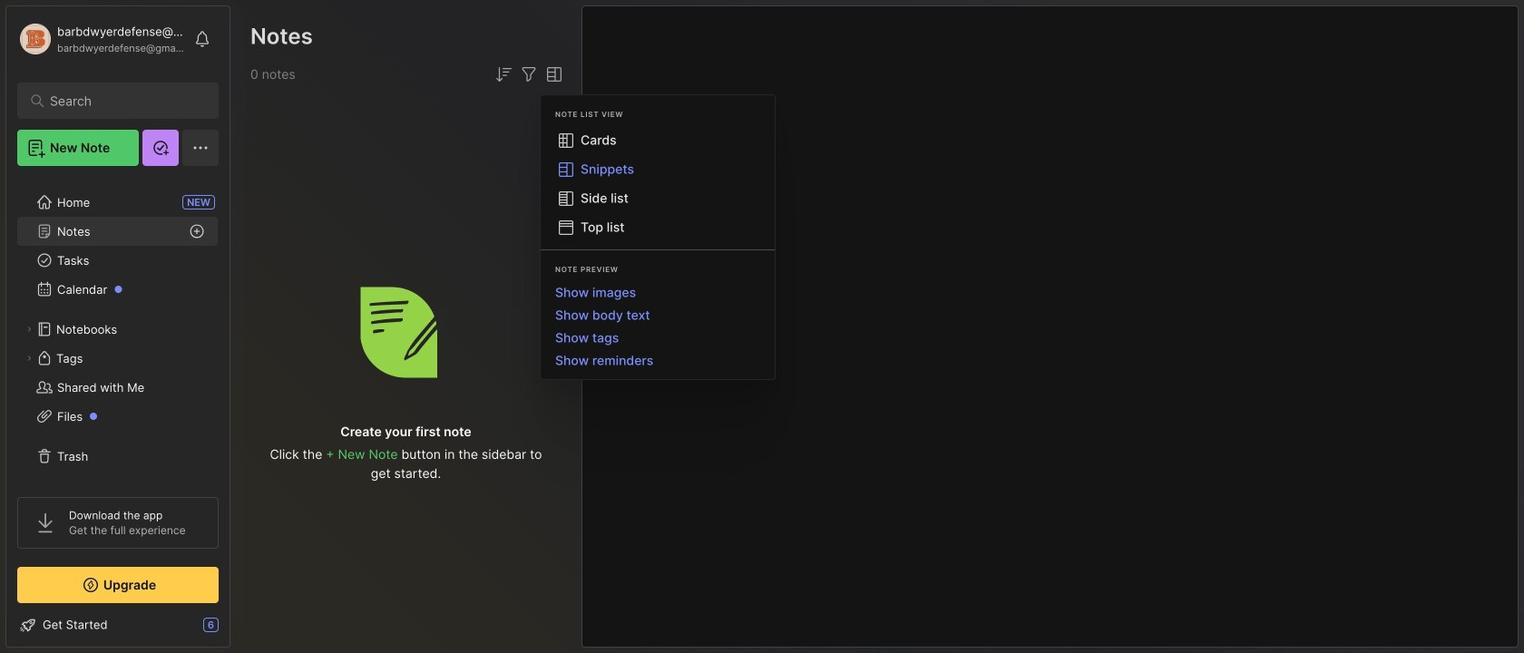Task type: describe. For each thing, give the bounding box(es) containing it.
expand notebooks image
[[24, 324, 34, 335]]

note window - loading element
[[581, 5, 1519, 648]]

Add filters field
[[518, 64, 540, 85]]

Sort options field
[[493, 64, 514, 85]]

Account field
[[17, 21, 185, 57]]

main element
[[0, 0, 236, 653]]

Help and Learning task checklist field
[[6, 611, 230, 640]]

Search text field
[[50, 93, 195, 110]]



Task type: locate. For each thing, give the bounding box(es) containing it.
View options field
[[540, 64, 565, 85]]

2 dropdown list menu from the top
[[541, 281, 775, 372]]

none search field inside the main element
[[50, 90, 195, 112]]

None search field
[[50, 90, 195, 112]]

click to collapse image
[[229, 620, 243, 641]]

tree
[[6, 177, 230, 482]]

add filters image
[[518, 64, 540, 85]]

expand tags image
[[24, 353, 34, 364]]

1 vertical spatial dropdown list menu
[[541, 281, 775, 372]]

1 dropdown list menu from the top
[[541, 126, 775, 242]]

0 vertical spatial dropdown list menu
[[541, 126, 775, 242]]

dropdown list menu
[[541, 126, 775, 242], [541, 281, 775, 372]]

tree inside the main element
[[6, 177, 230, 482]]



Task type: vqa. For each thing, say whether or not it's contained in the screenshot.
MORE ACTIONS field
no



